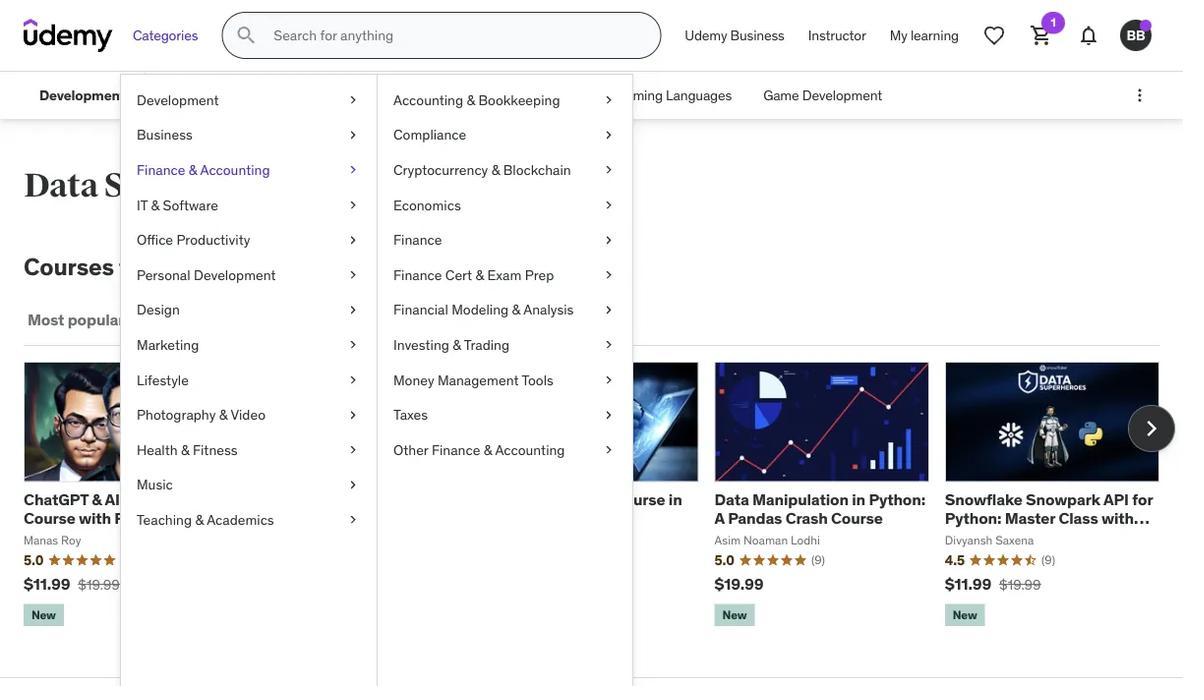 Task type: vqa. For each thing, say whether or not it's contained in the screenshot.
AND
no



Task type: describe. For each thing, give the bounding box(es) containing it.
to
[[119, 252, 142, 281]]

finance link
[[378, 223, 633, 258]]

xsmall image for finance cert & exam prep
[[601, 266, 617, 285]]

health & fitness link
[[121, 433, 377, 468]]

1 link
[[1018, 12, 1065, 59]]

video
[[231, 406, 266, 424]]

development for web development
[[204, 86, 284, 104]]

data science
[[316, 86, 395, 104]]

science for data science
[[347, 86, 395, 104]]

most
[[28, 310, 64, 330]]

it & software
[[137, 196, 218, 214]]

programming languages link
[[566, 72, 748, 119]]

0 horizontal spatial business
[[137, 126, 193, 144]]

in inside data manipulation in python: a pandas crash course
[[852, 489, 866, 510]]

class
[[1059, 508, 1099, 529]]

finance right other
[[432, 441, 480, 459]]

cloning
[[166, 489, 223, 510]]

money management tools link
[[378, 363, 633, 398]]

teaching & academics link
[[121, 503, 377, 538]]

academics
[[207, 511, 274, 529]]

most popular
[[28, 310, 124, 330]]

xsmall image for teaching & academics
[[345, 511, 361, 530]]

pandas
[[728, 508, 782, 529]]

xsmall image for office productivity
[[345, 231, 361, 250]]

health
[[137, 441, 178, 459]]

other finance & accounting
[[394, 441, 565, 459]]

xsmall image for investing & trading
[[601, 336, 617, 355]]

web development link
[[158, 72, 300, 119]]

other
[[394, 441, 429, 459]]

money management tools
[[394, 371, 554, 389]]

compliance link
[[378, 118, 633, 153]]

more subcategory menu links image
[[1130, 86, 1150, 105]]

bb link
[[1113, 12, 1160, 59]]

finance cert & exam prep link
[[378, 258, 633, 293]]

financial
[[394, 301, 449, 319]]

full
[[584, 489, 610, 510]]

my
[[890, 26, 908, 44]]

programming
[[581, 86, 663, 104]]

xsmall image for money management tools
[[601, 371, 617, 390]]

photography
[[137, 406, 216, 424]]

it
[[137, 196, 148, 214]]

finance & accounting link
[[121, 153, 377, 188]]

xsmall image for health & fitness
[[345, 441, 361, 460]]

& down taxes link
[[484, 441, 492, 459]]

python: inside the snowflake snowpark api for python: master class with project
[[945, 508, 1002, 529]]

science for data science full course in python: all in one
[[522, 489, 581, 510]]

tools
[[522, 371, 554, 389]]

data manipulation in python: a pandas crash course link
[[715, 489, 926, 529]]

cert
[[445, 266, 472, 284]]

for
[[1133, 489, 1153, 510]]

data science link
[[300, 72, 411, 119]]

office productivity
[[137, 231, 250, 249]]

udemy
[[685, 26, 727, 44]]

music link
[[121, 468, 377, 503]]

taxes link
[[378, 398, 633, 433]]

web development
[[174, 86, 284, 104]]

languages
[[666, 86, 732, 104]]

data for data science
[[316, 86, 344, 104]]

ai
[[105, 489, 120, 510]]

categories button
[[121, 12, 210, 59]]

compliance
[[394, 126, 467, 144]]

you
[[189, 252, 229, 281]]

economics link
[[378, 188, 633, 223]]

game development
[[764, 86, 883, 104]]

course inside data science full course in python: all in one
[[614, 489, 666, 510]]

xsmall image for marketing
[[345, 336, 361, 355]]

& right cert
[[476, 266, 484, 284]]

analysis
[[524, 301, 574, 319]]

data for data science full course in python: all in one
[[484, 489, 519, 510]]

other finance & accounting link
[[378, 433, 633, 468]]

xsmall image for accounting & bookkeeping
[[601, 91, 617, 110]]

cryptocurrency & blockchain link
[[378, 153, 633, 188]]

udemy business link
[[673, 12, 797, 59]]

marketing link
[[121, 328, 377, 363]]

xsmall image for economics
[[601, 196, 617, 215]]

1 horizontal spatial accounting
[[394, 91, 463, 109]]

office productivity link
[[121, 223, 377, 258]]

data science courses
[[24, 165, 352, 206]]

1
[[1051, 15, 1056, 30]]

web
[[174, 86, 201, 104]]

finance for finance & accounting
[[137, 161, 185, 179]]

next image
[[1136, 413, 1168, 445]]

accounting & bookkeeping link
[[378, 83, 633, 118]]

xsmall image for taxes
[[601, 406, 617, 425]]

development link down udemy image at the left of the page
[[24, 72, 141, 119]]

most popular button
[[24, 297, 128, 344]]

udemy business
[[685, 26, 785, 44]]

new button
[[144, 297, 185, 344]]

master
[[1005, 508, 1056, 529]]

bb
[[1127, 26, 1146, 44]]

& for blockchain
[[492, 161, 500, 179]]

wishlist image
[[983, 24, 1006, 47]]

business link
[[121, 118, 377, 153]]

modeling
[[452, 301, 509, 319]]

& for bookkeeping
[[467, 91, 475, 109]]

xsmall image for development
[[345, 91, 361, 110]]

investing & trading
[[394, 336, 510, 354]]

economics
[[394, 196, 461, 214]]

1 horizontal spatial in
[[669, 489, 682, 510]]

investing & trading link
[[378, 328, 633, 363]]

design
[[137, 301, 180, 319]]

my learning
[[890, 26, 959, 44]]

& for video
[[219, 406, 228, 424]]

started
[[234, 252, 315, 281]]

photography & video
[[137, 406, 266, 424]]

popular
[[68, 310, 124, 330]]

game
[[764, 86, 799, 104]]

science for data science courses
[[104, 165, 220, 206]]

0 horizontal spatial in
[[566, 508, 580, 529]]

teaching & academics
[[137, 511, 274, 529]]



Task type: locate. For each thing, give the bounding box(es) containing it.
in left a
[[669, 489, 682, 510]]

1 horizontal spatial course
[[614, 489, 666, 510]]

development for personal development
[[194, 266, 276, 284]]

prompt
[[114, 508, 170, 529]]

0 horizontal spatial accounting
[[200, 161, 270, 179]]

development for game development
[[803, 86, 883, 104]]

business
[[731, 26, 785, 44], [137, 126, 193, 144]]

exam
[[487, 266, 522, 284]]

Search for anything text field
[[270, 19, 637, 52]]

& for academics
[[195, 511, 204, 529]]

finance down economics
[[394, 231, 442, 249]]

financial modeling & analysis
[[394, 301, 574, 319]]

financial modeling & analysis link
[[378, 293, 633, 328]]

xsmall image for other finance & accounting
[[601, 441, 617, 460]]

2 horizontal spatial course
[[831, 508, 883, 529]]

2 horizontal spatial science
[[522, 489, 581, 510]]

with inside 'chatgpt & ai voice cloning course with prompt engineering'
[[79, 508, 111, 529]]

xsmall image inside investing & trading link
[[601, 336, 617, 355]]

in right "all" at the bottom left of page
[[566, 508, 580, 529]]

2 horizontal spatial in
[[852, 489, 866, 510]]

0 vertical spatial business
[[731, 26, 785, 44]]

development inside 'link'
[[204, 86, 284, 104]]

xsmall image inside cryptocurrency & blockchain link
[[601, 161, 617, 180]]

1 vertical spatial science
[[104, 165, 220, 206]]

& left trading
[[453, 336, 461, 354]]

python: left "snowflake"
[[869, 489, 926, 510]]

api
[[1104, 489, 1129, 510]]

lifestyle
[[137, 371, 189, 389]]

personal
[[137, 266, 190, 284]]

prep
[[525, 266, 554, 284]]

xsmall image for personal development
[[345, 266, 361, 285]]

finance & accounting
[[137, 161, 270, 179]]

data for data science courses
[[24, 165, 98, 206]]

productivity
[[176, 231, 250, 249]]

xsmall image inside taxes link
[[601, 406, 617, 425]]

0 horizontal spatial python:
[[484, 508, 541, 529]]

teaching
[[137, 511, 192, 529]]

accounting
[[394, 91, 463, 109], [200, 161, 270, 179], [495, 441, 565, 459]]

& for ai
[[92, 489, 102, 510]]

python: left "all" at the bottom left of page
[[484, 508, 541, 529]]

programming languages
[[581, 86, 732, 104]]

design link
[[121, 293, 377, 328]]

xsmall image for music
[[345, 476, 361, 495]]

xsmall image inside the other finance & accounting link
[[601, 441, 617, 460]]

xsmall image for compliance
[[601, 126, 617, 145]]

finance for finance
[[394, 231, 442, 249]]

xsmall image inside health & fitness link
[[345, 441, 361, 460]]

cryptocurrency & blockchain
[[394, 161, 571, 179]]

snowpark
[[1026, 489, 1101, 510]]

development
[[39, 86, 125, 104], [204, 86, 284, 104], [470, 86, 550, 104], [803, 86, 883, 104], [137, 91, 219, 109], [194, 266, 276, 284]]

taxes
[[394, 406, 428, 424]]

instructor link
[[797, 12, 878, 59]]

xsmall image inside lifestyle link
[[345, 371, 361, 390]]

money
[[394, 371, 434, 389]]

course right crash
[[831, 508, 883, 529]]

& for software
[[151, 196, 160, 214]]

data for data manipulation in python: a pandas crash course
[[715, 489, 749, 510]]

finance
[[137, 161, 185, 179], [394, 231, 442, 249], [394, 266, 442, 284], [432, 441, 480, 459]]

1 vertical spatial courses
[[24, 252, 114, 281]]

xsmall image inside the office productivity link
[[345, 231, 361, 250]]

xsmall image for cryptocurrency & blockchain
[[601, 161, 617, 180]]

science inside data science full course in python: all in one
[[522, 489, 581, 510]]

development for mobile development
[[470, 86, 550, 104]]

0 vertical spatial accounting
[[394, 91, 463, 109]]

xsmall image for design
[[345, 301, 361, 320]]

xsmall image inside marketing link
[[345, 336, 361, 355]]

business right udemy
[[731, 26, 785, 44]]

photography & video link
[[121, 398, 377, 433]]

personal development
[[137, 266, 276, 284]]

voice
[[123, 489, 163, 510]]

a
[[715, 508, 725, 529]]

data left manipulation
[[715, 489, 749, 510]]

& left the ai
[[92, 489, 102, 510]]

software
[[163, 196, 218, 214]]

xsmall image inside teaching & academics link
[[345, 511, 361, 530]]

1 horizontal spatial python:
[[869, 489, 926, 510]]

1 horizontal spatial with
[[1102, 508, 1134, 529]]

it & software link
[[121, 188, 377, 223]]

data
[[316, 86, 344, 104], [24, 165, 98, 206], [484, 489, 519, 510], [715, 489, 749, 510]]

xsmall image for it & software
[[345, 196, 361, 215]]

xsmall image inside photography & video link
[[345, 406, 361, 425]]

xsmall image for lifestyle
[[345, 371, 361, 390]]

crash
[[786, 508, 828, 529]]

python: inside data science full course in python: all in one
[[484, 508, 541, 529]]

courses up most popular
[[24, 252, 114, 281]]

0 horizontal spatial course
[[24, 508, 75, 529]]

& right the mobile
[[467, 91, 475, 109]]

& right health at the left of page
[[181, 441, 189, 459]]

investing
[[394, 336, 450, 354]]

snowflake
[[945, 489, 1023, 510]]

learning
[[911, 26, 959, 44]]

1 with from the left
[[79, 508, 111, 529]]

& inside 'chatgpt & ai voice cloning course with prompt engineering'
[[92, 489, 102, 510]]

carousel element
[[24, 362, 1176, 631]]

xsmall image inside it & software link
[[345, 196, 361, 215]]

& left analysis
[[512, 301, 521, 319]]

1 vertical spatial accounting
[[200, 161, 270, 179]]

& for trading
[[453, 336, 461, 354]]

xsmall image inside finance cert & exam prep link
[[601, 266, 617, 285]]

my learning link
[[878, 12, 971, 59]]

fitness
[[193, 441, 238, 459]]

xsmall image inside accounting & bookkeeping link
[[601, 91, 617, 110]]

xsmall image inside financial modeling & analysis link
[[601, 301, 617, 320]]

one
[[583, 508, 613, 529]]

blockchain
[[503, 161, 571, 179]]

data science full course in python: all in one link
[[484, 489, 682, 529]]

1 horizontal spatial courses
[[226, 165, 352, 206]]

xsmall image inside the 'finance' link
[[601, 231, 617, 250]]

arrow pointing to subcategory menu links image
[[141, 72, 158, 119]]

accounting & bookkeeping
[[394, 91, 560, 109]]

xsmall image inside design link
[[345, 301, 361, 320]]

0 horizontal spatial science
[[104, 165, 220, 206]]

lifestyle link
[[121, 363, 377, 398]]

xsmall image for photography & video
[[345, 406, 361, 425]]

xsmall image for business
[[345, 126, 361, 145]]

in right crash
[[852, 489, 866, 510]]

xsmall image
[[345, 91, 361, 110], [601, 91, 617, 110], [345, 126, 361, 145], [601, 126, 617, 145], [345, 161, 361, 180], [345, 196, 361, 215], [345, 231, 361, 250], [345, 336, 361, 355], [601, 371, 617, 390], [601, 441, 617, 460], [345, 476, 361, 495]]

0 horizontal spatial with
[[79, 508, 111, 529]]

data left it
[[24, 165, 98, 206]]

2 with from the left
[[1102, 508, 1134, 529]]

manipulation
[[753, 489, 849, 510]]

2 horizontal spatial python:
[[945, 508, 1002, 529]]

& left video
[[219, 406, 228, 424]]

course inside data manipulation in python: a pandas crash course
[[831, 508, 883, 529]]

xsmall image inside business link
[[345, 126, 361, 145]]

xsmall image inside music link
[[345, 476, 361, 495]]

course left the ai
[[24, 508, 75, 529]]

xsmall image for finance & accounting
[[345, 161, 361, 180]]

2 horizontal spatial accounting
[[495, 441, 565, 459]]

mobile development
[[427, 86, 550, 104]]

data inside data science full course in python: all in one
[[484, 489, 519, 510]]

instructor
[[808, 26, 867, 44]]

& down the cloning
[[195, 511, 204, 529]]

data down the other finance & accounting link
[[484, 489, 519, 510]]

xsmall image inside 'personal development' link
[[345, 266, 361, 285]]

xsmall image inside the finance & accounting link
[[345, 161, 361, 180]]

personal development link
[[121, 258, 377, 293]]

you have alerts image
[[1140, 20, 1152, 31]]

xsmall image
[[601, 161, 617, 180], [601, 196, 617, 215], [601, 231, 617, 250], [345, 266, 361, 285], [601, 266, 617, 285], [345, 301, 361, 320], [601, 301, 617, 320], [601, 336, 617, 355], [345, 371, 361, 390], [345, 406, 361, 425], [601, 406, 617, 425], [345, 441, 361, 460], [345, 511, 361, 530]]

0 horizontal spatial courses
[[24, 252, 114, 281]]

xsmall image for financial modeling & analysis
[[601, 301, 617, 320]]

development link down submit search 'icon'
[[121, 83, 377, 118]]

xsmall image inside economics 'link'
[[601, 196, 617, 215]]

& for accounting
[[189, 161, 197, 179]]

all
[[544, 508, 563, 529]]

data inside data manipulation in python: a pandas crash course
[[715, 489, 749, 510]]

in
[[669, 489, 682, 510], [852, 489, 866, 510], [566, 508, 580, 529]]

chatgpt & ai voice cloning course with prompt engineering link
[[24, 489, 223, 547]]

office
[[137, 231, 173, 249]]

0 vertical spatial science
[[347, 86, 395, 104]]

mobile development link
[[411, 72, 566, 119]]

1 horizontal spatial business
[[731, 26, 785, 44]]

data up business link
[[316, 86, 344, 104]]

marketing
[[137, 336, 199, 354]]

development link
[[24, 72, 141, 119], [121, 83, 377, 118]]

courses down business link
[[226, 165, 352, 206]]

shopping cart with 1 item image
[[1030, 24, 1054, 47]]

bookkeeping
[[479, 91, 560, 109]]

submit search image
[[234, 24, 258, 47]]

accounting down taxes link
[[495, 441, 565, 459]]

xsmall image inside compliance link
[[601, 126, 617, 145]]

2 vertical spatial science
[[522, 489, 581, 510]]

1 vertical spatial business
[[137, 126, 193, 144]]

finance up the financial
[[394, 266, 442, 284]]

xsmall image inside money management tools link
[[601, 371, 617, 390]]

mobile
[[427, 86, 467, 104]]

game development link
[[748, 72, 898, 119]]

& down compliance link
[[492, 161, 500, 179]]

music
[[137, 476, 173, 494]]

accounting up "compliance"
[[394, 91, 463, 109]]

2 vertical spatial accounting
[[495, 441, 565, 459]]

udemy image
[[24, 19, 113, 52]]

0 vertical spatial courses
[[226, 165, 352, 206]]

health & fitness
[[137, 441, 238, 459]]

get
[[147, 252, 184, 281]]

notifications image
[[1077, 24, 1101, 47]]

1 horizontal spatial science
[[347, 86, 395, 104]]

course inside 'chatgpt & ai voice cloning course with prompt engineering'
[[24, 508, 75, 529]]

& for fitness
[[181, 441, 189, 459]]

xsmall image for finance
[[601, 231, 617, 250]]

& up software
[[189, 161, 197, 179]]

business down arrow pointing to subcategory menu links image
[[137, 126, 193, 144]]

python: inside data manipulation in python: a pandas crash course
[[869, 489, 926, 510]]

course right full
[[614, 489, 666, 510]]

accounting down business link
[[200, 161, 270, 179]]

with inside the snowflake snowpark api for python: master class with project
[[1102, 508, 1134, 529]]

& right it
[[151, 196, 160, 214]]

engineering
[[24, 527, 113, 547]]

data science full course in python: all in one
[[484, 489, 682, 529]]

chatgpt & ai voice cloning course with prompt engineering
[[24, 489, 223, 547]]

python: left master
[[945, 508, 1002, 529]]

finance for finance cert & exam prep
[[394, 266, 442, 284]]

finance up it & software
[[137, 161, 185, 179]]

courses
[[226, 165, 352, 206], [24, 252, 114, 281]]

cryptocurrency
[[394, 161, 488, 179]]



